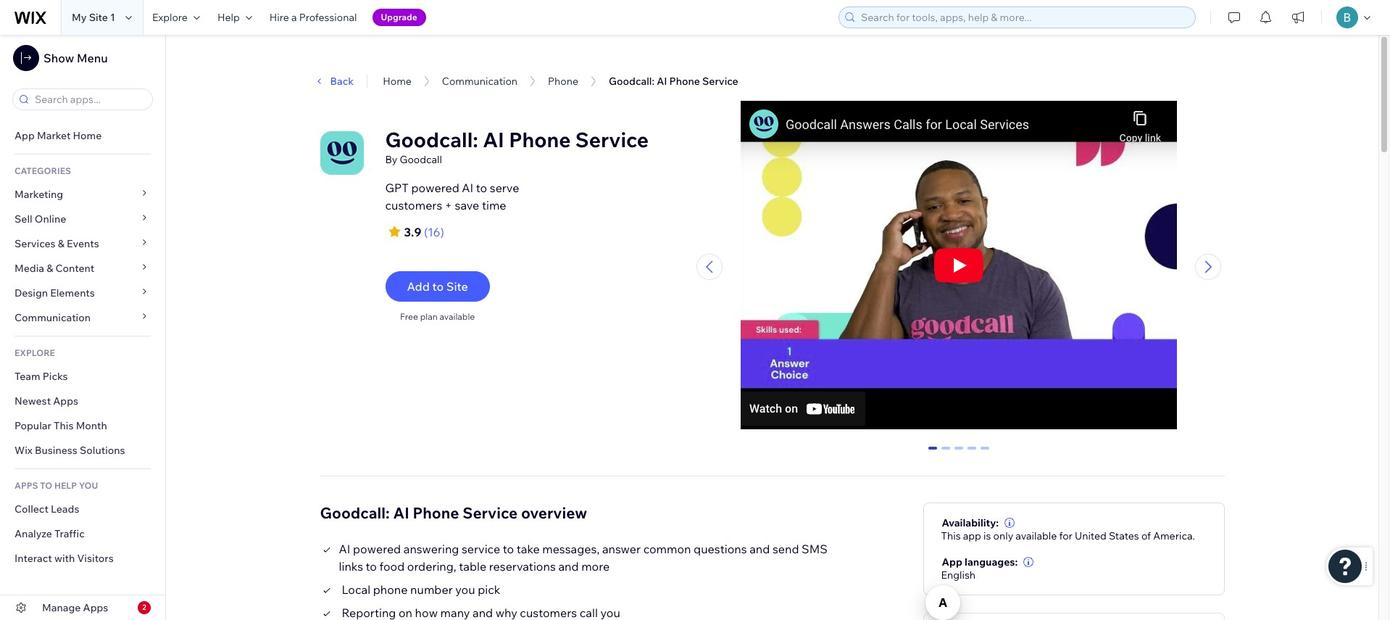 Task type: locate. For each thing, give the bounding box(es) containing it.
communication inside sidebar element
[[15, 311, 93, 324]]

1 horizontal spatial goodcall
[[400, 153, 442, 166]]

online
[[35, 212, 66, 226]]

0 horizontal spatial app
[[15, 129, 35, 142]]

this up the wix business solutions
[[54, 419, 74, 432]]

2 vertical spatial service
[[463, 503, 518, 522]]

goodcall:
[[609, 75, 655, 88], [385, 127, 479, 152], [320, 503, 390, 522]]

2 vertical spatial goodcall:
[[320, 503, 390, 522]]

1 vertical spatial goodcall:
[[385, 127, 479, 152]]

app inside sidebar element
[[15, 129, 35, 142]]

1 horizontal spatial site
[[447, 279, 468, 294]]

0 vertical spatial 1
[[110, 11, 115, 24]]

0 vertical spatial goodcall:
[[609, 75, 655, 88]]

0 horizontal spatial site
[[89, 11, 108, 24]]

and
[[750, 541, 770, 556], [559, 559, 579, 573], [473, 605, 493, 620]]

16
[[428, 225, 441, 239]]

and left send
[[750, 541, 770, 556]]

leads
[[51, 503, 79, 516]]

goodcall: inside button
[[609, 75, 655, 88]]

english
[[942, 568, 976, 581]]

available left the for at the bottom of page
[[1016, 529, 1058, 542]]

1 vertical spatial apps
[[83, 601, 108, 614]]

0 horizontal spatial powered
[[353, 541, 401, 556]]

powered inside 'ai powered answering service to take messages, answer common questions and send sms links to food ordering, table reservations and more'
[[353, 541, 401, 556]]

1 vertical spatial site
[[447, 279, 468, 294]]

3.9
[[404, 225, 422, 239]]

1 vertical spatial powered
[[353, 541, 401, 556]]

interact with visitors link
[[0, 546, 165, 571]]

0 vertical spatial powered
[[412, 181, 460, 195]]

service inside goodcall: ai phone service by goodcall
[[576, 127, 649, 152]]

media & content
[[15, 262, 94, 275]]

sms
[[802, 541, 828, 556]]

1 horizontal spatial communication
[[442, 75, 518, 88]]

number
[[411, 582, 453, 597]]

ai inside 'ai powered answering service to take messages, answer common questions and send sms links to food ordering, table reservations and more'
[[339, 541, 351, 556]]

table
[[459, 559, 487, 573]]

home inside sidebar element
[[73, 129, 102, 142]]

events
[[67, 237, 99, 250]]

& left events
[[58, 237, 64, 250]]

analyze
[[15, 527, 52, 540]]

0 vertical spatial 2
[[957, 446, 963, 459]]

time
[[482, 198, 507, 212]]

0 vertical spatial apps
[[53, 395, 78, 408]]

united
[[1075, 529, 1107, 542]]

and down messages,
[[559, 559, 579, 573]]

home right back
[[383, 75, 412, 88]]

goodcall: for goodcall: ai phone service  overview
[[320, 503, 390, 522]]

0 vertical spatial service
[[703, 75, 739, 88]]

you right call on the bottom left of the page
[[601, 605, 621, 620]]

to up time
[[476, 181, 487, 195]]

free
[[400, 311, 418, 322]]

professional
[[299, 11, 357, 24]]

home link
[[383, 75, 412, 88]]

customers left call on the bottom left of the page
[[520, 605, 577, 620]]

1 vertical spatial communication
[[15, 311, 93, 324]]

)
[[441, 225, 444, 239]]

take
[[517, 541, 540, 556]]

1 horizontal spatial communication link
[[442, 75, 518, 88]]

0 horizontal spatial service
[[463, 503, 518, 522]]

site right the my
[[89, 11, 108, 24]]

powered for answering
[[353, 541, 401, 556]]

apps right manage
[[83, 601, 108, 614]]

1 horizontal spatial 2
[[957, 446, 963, 459]]

and left why
[[473, 605, 493, 620]]

0 vertical spatial and
[[750, 541, 770, 556]]

wix business solutions
[[15, 444, 125, 457]]

this inside sidebar element
[[54, 419, 74, 432]]

apps
[[15, 480, 38, 491]]

1 horizontal spatial available
[[1016, 529, 1058, 542]]

ai
[[657, 75, 668, 88], [483, 127, 505, 152], [462, 181, 474, 195], [393, 503, 410, 522], [339, 541, 351, 556]]

1 vertical spatial communication link
[[0, 305, 165, 330]]

gpt
[[385, 181, 409, 195]]

2 horizontal spatial and
[[750, 541, 770, 556]]

ai inside goodcall: ai phone service by goodcall
[[483, 127, 505, 152]]

0 horizontal spatial you
[[456, 582, 475, 597]]

goodcall: up links
[[320, 503, 390, 522]]

goodcall
[[278, 59, 320, 73], [400, 153, 442, 166]]

1 horizontal spatial apps
[[83, 601, 108, 614]]

pick
[[478, 582, 501, 597]]

goodcall right by
[[400, 153, 442, 166]]

goodcall: inside goodcall: ai phone service by goodcall
[[385, 127, 479, 152]]

0 horizontal spatial this
[[54, 419, 74, 432]]

ai for goodcall: ai phone service  overview
[[393, 503, 410, 522]]

goodcall up back button
[[278, 59, 320, 73]]

customers inside gpt powered ai to serve customers + save time
[[385, 198, 443, 212]]

service for goodcall: ai phone service  overview
[[463, 503, 518, 522]]

services
[[15, 237, 56, 250]]

phone for goodcall: ai phone service  overview
[[413, 503, 459, 522]]

& for content
[[47, 262, 53, 275]]

0 vertical spatial customers
[[385, 198, 443, 212]]

goodcall: ai phone service  overview
[[320, 503, 587, 522]]

1 vertical spatial 2
[[142, 603, 146, 612]]

site inside button
[[447, 279, 468, 294]]

1 vertical spatial available
[[1016, 529, 1058, 542]]

1 horizontal spatial &
[[58, 237, 64, 250]]

answer
[[603, 541, 641, 556]]

0 vertical spatial app
[[15, 129, 35, 142]]

service inside button
[[703, 75, 739, 88]]

why
[[496, 605, 518, 620]]

0 horizontal spatial 2
[[142, 603, 146, 612]]

0 horizontal spatial communication
[[15, 311, 93, 324]]

newest apps link
[[0, 389, 165, 413]]

1 right the my
[[110, 11, 115, 24]]

back button
[[313, 75, 354, 88]]

common
[[644, 541, 691, 556]]

you left pick
[[456, 582, 475, 597]]

app
[[964, 529, 982, 542]]

0 horizontal spatial apps
[[53, 395, 78, 408]]

collect leads
[[15, 503, 79, 516]]

app
[[15, 129, 35, 142], [942, 555, 963, 568]]

0 vertical spatial &
[[58, 237, 64, 250]]

services & events link
[[0, 231, 165, 256]]

0 vertical spatial this
[[54, 419, 74, 432]]

goodcall: up by
[[385, 127, 479, 152]]

services & events
[[15, 237, 99, 250]]

reporting
[[342, 605, 396, 620]]

1 horizontal spatial service
[[576, 127, 649, 152]]

customers down "gpt"
[[385, 198, 443, 212]]

0 horizontal spatial home
[[73, 129, 102, 142]]

apps for manage apps
[[83, 601, 108, 614]]

0 horizontal spatial &
[[47, 262, 53, 275]]

for
[[1060, 529, 1073, 542]]

to right add
[[433, 279, 444, 294]]

this
[[54, 419, 74, 432], [942, 529, 961, 542]]

0 vertical spatial goodcall
[[278, 59, 320, 73]]

1 horizontal spatial home
[[383, 75, 412, 88]]

2 left 3
[[957, 446, 963, 459]]

ai inside gpt powered ai to serve customers + save time
[[462, 181, 474, 195]]

links
[[339, 559, 363, 573]]

powered up +
[[412, 181, 460, 195]]

0 horizontal spatial 1
[[110, 11, 115, 24]]

you
[[79, 480, 98, 491]]

2 horizontal spatial service
[[703, 75, 739, 88]]

service
[[703, 75, 739, 88], [576, 127, 649, 152], [463, 503, 518, 522]]

newest
[[15, 395, 51, 408]]

1 horizontal spatial powered
[[412, 181, 460, 195]]

is
[[984, 529, 992, 542]]

1 vertical spatial service
[[576, 127, 649, 152]]

0 horizontal spatial customers
[[385, 198, 443, 212]]

month
[[76, 419, 107, 432]]

available
[[440, 311, 475, 322], [1016, 529, 1058, 542]]

2 right manage apps
[[142, 603, 146, 612]]

1 horizontal spatial this
[[942, 529, 961, 542]]

1
[[110, 11, 115, 24], [944, 446, 950, 459]]

to left take
[[503, 541, 514, 556]]

&
[[58, 237, 64, 250], [47, 262, 53, 275]]

app left languages:
[[942, 555, 963, 568]]

& for events
[[58, 237, 64, 250]]

1 horizontal spatial 1
[[944, 446, 950, 459]]

0 vertical spatial you
[[456, 582, 475, 597]]

goodcall: right phone link
[[609, 75, 655, 88]]

service
[[462, 541, 500, 556]]

apps up popular this month
[[53, 395, 78, 408]]

1 vertical spatial app
[[942, 555, 963, 568]]

0 vertical spatial site
[[89, 11, 108, 24]]

reservations
[[489, 559, 556, 573]]

home
[[383, 75, 412, 88], [73, 129, 102, 142]]

on
[[399, 605, 413, 620]]

free plan available
[[400, 311, 475, 322]]

wix business solutions link
[[0, 438, 165, 463]]

sell online
[[15, 212, 66, 226]]

to inside button
[[433, 279, 444, 294]]

app for app languages:
[[942, 555, 963, 568]]

this left app
[[942, 529, 961, 542]]

explore
[[15, 347, 55, 358]]

available right plan
[[440, 311, 475, 322]]

powered up food
[[353, 541, 401, 556]]

0 horizontal spatial communication link
[[0, 305, 165, 330]]

3
[[970, 446, 976, 459]]

0 horizontal spatial and
[[473, 605, 493, 620]]

1 horizontal spatial customers
[[520, 605, 577, 620]]

site up "free plan available"
[[447, 279, 468, 294]]

1 vertical spatial 1
[[944, 446, 950, 459]]

1 vertical spatial and
[[559, 559, 579, 573]]

1 vertical spatial you
[[601, 605, 621, 620]]

& right media
[[47, 262, 53, 275]]

you
[[456, 582, 475, 597], [601, 605, 621, 620]]

phone inside button
[[670, 75, 700, 88]]

1 vertical spatial &
[[47, 262, 53, 275]]

apps
[[53, 395, 78, 408], [83, 601, 108, 614]]

1 horizontal spatial you
[[601, 605, 621, 620]]

design elements
[[15, 286, 95, 300]]

0 vertical spatial home
[[383, 75, 412, 88]]

home right market
[[73, 129, 102, 142]]

phone inside goodcall: ai phone service by goodcall
[[509, 127, 571, 152]]

0 vertical spatial available
[[440, 311, 475, 322]]

1 right 0
[[944, 446, 950, 459]]

powered inside gpt powered ai to serve customers + save time
[[412, 181, 460, 195]]

ai inside goodcall: ai phone service button
[[657, 75, 668, 88]]

1 horizontal spatial app
[[942, 555, 963, 568]]

1 vertical spatial goodcall
[[400, 153, 442, 166]]

+
[[445, 198, 452, 212]]

customers
[[385, 198, 443, 212], [520, 605, 577, 620]]

4
[[983, 446, 989, 459]]

app left market
[[15, 129, 35, 142]]

1 vertical spatial home
[[73, 129, 102, 142]]

phone for goodcall: ai phone service
[[670, 75, 700, 88]]

0 horizontal spatial goodcall
[[278, 59, 320, 73]]

add
[[407, 279, 430, 294]]

1 vertical spatial customers
[[520, 605, 577, 620]]



Task type: describe. For each thing, give the bounding box(es) containing it.
hire
[[270, 11, 289, 24]]

show menu button
[[13, 45, 108, 71]]

with
[[54, 552, 75, 565]]

explore
[[152, 11, 188, 24]]

interact with visitors
[[15, 552, 114, 565]]

picks
[[43, 370, 68, 383]]

marketing link
[[0, 182, 165, 207]]

ordering,
[[407, 559, 457, 573]]

media
[[15, 262, 44, 275]]

2 inside sidebar element
[[142, 603, 146, 612]]

goodcall: ai phone service
[[609, 75, 739, 88]]

ai for goodcall: ai phone service
[[657, 75, 668, 88]]

by
[[385, 153, 398, 166]]

design elements link
[[0, 281, 165, 305]]

manage apps
[[42, 601, 108, 614]]

solutions
[[80, 444, 125, 457]]

0
[[931, 446, 936, 459]]

app market home link
[[0, 123, 165, 148]]

Search for tools, apps, help & more... field
[[857, 7, 1191, 28]]

(
[[424, 225, 428, 239]]

design
[[15, 286, 48, 300]]

answering
[[404, 541, 459, 556]]

popular this month
[[15, 419, 107, 432]]

to inside gpt powered ai to serve customers + save time
[[476, 181, 487, 195]]

collect leads link
[[0, 497, 165, 521]]

menu
[[77, 51, 108, 65]]

call
[[580, 605, 598, 620]]

my site 1
[[72, 11, 115, 24]]

more
[[582, 559, 610, 573]]

food
[[380, 559, 405, 573]]

my
[[72, 11, 87, 24]]

phone
[[373, 582, 408, 597]]

analyze traffic
[[15, 527, 85, 540]]

phone link
[[548, 75, 579, 88]]

goodcall: for goodcall: ai phone service
[[609, 75, 655, 88]]

many
[[441, 605, 470, 620]]

business
[[35, 444, 77, 457]]

this app is only available for united states of america.
[[942, 529, 1196, 542]]

to right links
[[366, 559, 377, 573]]

apps to help you
[[15, 480, 98, 491]]

app for app market home
[[15, 129, 35, 142]]

categories
[[15, 165, 71, 176]]

2 vertical spatial and
[[473, 605, 493, 620]]

phone for goodcall: ai phone service by goodcall
[[509, 127, 571, 152]]

messages,
[[543, 541, 600, 556]]

goodcall: for goodcall: ai phone service by goodcall
[[385, 127, 479, 152]]

powered for ai
[[412, 181, 460, 195]]

send
[[773, 541, 800, 556]]

goodcall inside goodcall: ai phone service by goodcall
[[400, 153, 442, 166]]

help button
[[209, 0, 261, 35]]

add to site
[[407, 279, 468, 294]]

team
[[15, 370, 40, 383]]

show menu
[[44, 51, 108, 65]]

market
[[37, 129, 71, 142]]

marketing
[[15, 188, 63, 201]]

media & content link
[[0, 256, 165, 281]]

manage
[[42, 601, 81, 614]]

apps for newest apps
[[53, 395, 78, 408]]

local
[[342, 582, 371, 597]]

0 1 2 3 4
[[931, 446, 989, 459]]

overview
[[521, 503, 587, 522]]

availability:
[[942, 516, 999, 529]]

goodcall: ai phone service  logo image
[[320, 131, 364, 175]]

0 vertical spatial communication link
[[442, 75, 518, 88]]

1 vertical spatial this
[[942, 529, 961, 542]]

3.9 ( 16 )
[[404, 225, 444, 239]]

plan
[[420, 311, 438, 322]]

0 horizontal spatial available
[[440, 311, 475, 322]]

newest apps
[[15, 395, 78, 408]]

ai for goodcall: ai phone service by goodcall
[[483, 127, 505, 152]]

a
[[291, 11, 297, 24]]

service for goodcall: ai phone service
[[703, 75, 739, 88]]

hire a professional link
[[261, 0, 366, 35]]

team picks link
[[0, 364, 165, 389]]

local phone number you pick
[[342, 582, 501, 597]]

service for goodcall: ai phone service by goodcall
[[576, 127, 649, 152]]

interact
[[15, 552, 52, 565]]

app market home
[[15, 129, 102, 142]]

states
[[1109, 529, 1140, 542]]

serve
[[490, 181, 520, 195]]

help
[[217, 11, 240, 24]]

goodcall: ai phone service button
[[602, 70, 746, 92]]

elements
[[50, 286, 95, 300]]

show
[[44, 51, 74, 65]]

0 vertical spatial communication
[[442, 75, 518, 88]]

popular this month link
[[0, 413, 165, 438]]

how
[[415, 605, 438, 620]]

sidebar element
[[0, 35, 166, 620]]

gpt powered ai to serve customers + save time
[[385, 181, 520, 212]]

collect
[[15, 503, 49, 516]]

ai powered answering service to take messages, answer common questions and send sms links to food ordering, table reservations and more
[[339, 541, 828, 573]]

traffic
[[54, 527, 85, 540]]

only
[[994, 529, 1014, 542]]

of
[[1142, 529, 1152, 542]]

america.
[[1154, 529, 1196, 542]]

Search apps... field
[[30, 89, 148, 110]]

1 horizontal spatial and
[[559, 559, 579, 573]]



Task type: vqa. For each thing, say whether or not it's contained in the screenshot.
field
no



